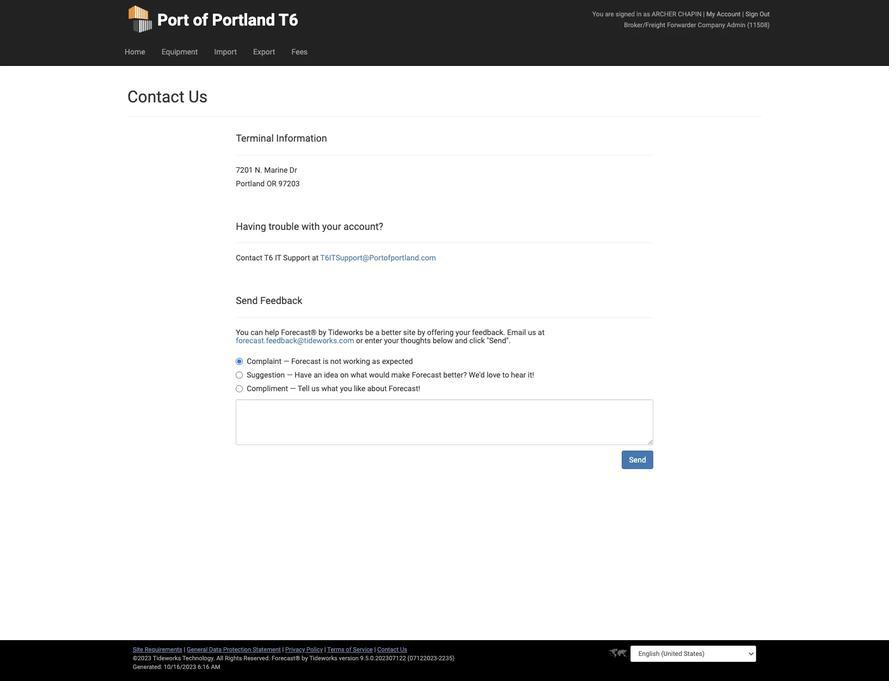 Task type: locate. For each thing, give the bounding box(es) containing it.
working
[[344, 357, 371, 366]]

0 vertical spatial portland
[[212, 10, 275, 29]]

— left have on the bottom of page
[[287, 371, 293, 380]]

you inside the "you can help forecast® by tideworks be a better site by offering your feedback. email us at forecast.feedback@tideworks.com or enter your thoughts below and click "send"."
[[236, 328, 249, 337]]

1 vertical spatial forecast
[[412, 371, 442, 380]]

0 vertical spatial us
[[528, 328, 537, 337]]

forecast® right help
[[281, 328, 317, 337]]

0 vertical spatial forecast®
[[281, 328, 317, 337]]

0 vertical spatial —
[[284, 357, 290, 366]]

general data protection statement link
[[187, 646, 281, 653]]

t6 up fees dropdown button
[[279, 10, 298, 29]]

at inside the "you can help forecast® by tideworks be a better site by offering your feedback. email us at forecast.feedback@tideworks.com or enter your thoughts below and click "send"."
[[539, 328, 545, 337]]

contact
[[128, 87, 185, 106], [236, 254, 263, 262], [378, 646, 399, 653]]

terminal
[[236, 132, 274, 144]]

1 horizontal spatial us
[[528, 328, 537, 337]]

thoughts
[[401, 336, 431, 345]]

1 vertical spatial send
[[630, 456, 647, 465]]

or
[[356, 336, 363, 345]]

0 horizontal spatial t6
[[264, 254, 273, 262]]

2 vertical spatial contact
[[378, 646, 399, 653]]

send button
[[623, 451, 654, 469]]

to
[[503, 371, 510, 380]]

home button
[[117, 38, 154, 65]]

at right email
[[539, 328, 545, 337]]

broker/freight
[[625, 21, 666, 29]]

us right email
[[528, 328, 537, 337]]

you can help forecast® by tideworks be a better site by offering your feedback. email us at forecast.feedback@tideworks.com or enter your thoughts below and click "send".
[[236, 328, 545, 345]]

what down idea
[[322, 384, 338, 393]]

import
[[214, 47, 237, 56]]

1 vertical spatial us
[[401, 646, 408, 653]]

(07122023-
[[408, 655, 439, 662]]

you inside you are signed in as archer chapin | my account | sign out broker/freight forwarder company admin (11508)
[[593, 10, 604, 18]]

send
[[236, 295, 258, 306], [630, 456, 647, 465]]

portland inside 7201 n. marine dr portland or 97203
[[236, 179, 265, 188]]

— right complaint
[[284, 357, 290, 366]]

marine
[[264, 166, 288, 174]]

9.5.0.202307122
[[361, 655, 406, 662]]

an
[[314, 371, 322, 380]]

and
[[455, 336, 468, 345]]

us up 9.5.0.202307122
[[401, 646, 408, 653]]

by inside the site requirements | general data protection statement | privacy policy | terms of service | contact us ©2023 tideworks technology. all rights reserved. forecast® by tideworks version 9.5.0.202307122 (07122023-2235) generated: 10/16/2023 6:16 am
[[302, 655, 308, 662]]

0 horizontal spatial as
[[372, 357, 381, 366]]

us
[[189, 87, 208, 106], [401, 646, 408, 653]]

0 horizontal spatial what
[[322, 384, 338, 393]]

terms
[[328, 646, 345, 653]]

1 vertical spatial contact
[[236, 254, 263, 262]]

contact t6 it support at t6itsupport@portofportland.com
[[236, 254, 436, 262]]

2 horizontal spatial your
[[456, 328, 471, 337]]

1 vertical spatial at
[[539, 328, 545, 337]]

privacy policy link
[[286, 646, 323, 653]]

"send".
[[487, 336, 511, 345]]

site
[[404, 328, 416, 337]]

contact for contact us
[[128, 87, 185, 106]]

0 vertical spatial contact
[[128, 87, 185, 106]]

complaint — forecast is not working as expected
[[247, 357, 413, 366]]

as right in
[[644, 10, 651, 18]]

what up like
[[351, 371, 368, 380]]

you left can
[[236, 328, 249, 337]]

2 horizontal spatial contact
[[378, 646, 399, 653]]

1 horizontal spatial send
[[630, 456, 647, 465]]

1 vertical spatial of
[[346, 646, 352, 653]]

generated:
[[133, 664, 162, 671]]

—
[[284, 357, 290, 366], [287, 371, 293, 380], [290, 384, 296, 393]]

1 vertical spatial as
[[372, 357, 381, 366]]

None radio
[[236, 385, 243, 393]]

0 vertical spatial as
[[644, 10, 651, 18]]

love
[[487, 371, 501, 380]]

signed
[[616, 10, 635, 18]]

0 vertical spatial send
[[236, 295, 258, 306]]

have
[[295, 371, 312, 380]]

1 vertical spatial portland
[[236, 179, 265, 188]]

us right tell
[[312, 384, 320, 393]]

forecast® inside the "you can help forecast® by tideworks be a better site by offering your feedback. email us at forecast.feedback@tideworks.com or enter your thoughts below and click "send"."
[[281, 328, 317, 337]]

protection
[[223, 646, 251, 653]]

of
[[193, 10, 208, 29], [346, 646, 352, 653]]

0 horizontal spatial you
[[236, 328, 249, 337]]

tideworks inside the site requirements | general data protection statement | privacy policy | terms of service | contact us ©2023 tideworks technology. all rights reserved. forecast® by tideworks version 9.5.0.202307122 (07122023-2235) generated: 10/16/2023 6:16 am
[[310, 655, 338, 662]]

a
[[376, 328, 380, 337]]

tideworks left be
[[328, 328, 364, 337]]

are
[[606, 10, 615, 18]]

equipment
[[162, 47, 198, 56]]

my
[[707, 10, 716, 18]]

0 vertical spatial t6
[[279, 10, 298, 29]]

1 vertical spatial forecast®
[[272, 655, 300, 662]]

0 vertical spatial us
[[189, 87, 208, 106]]

1 vertical spatial you
[[236, 328, 249, 337]]

1 horizontal spatial you
[[593, 10, 604, 18]]

idea
[[324, 371, 339, 380]]

contact us
[[128, 87, 208, 106]]

| up 9.5.0.202307122
[[375, 646, 376, 653]]

0 horizontal spatial send
[[236, 295, 258, 306]]

by right site
[[418, 328, 426, 337]]

0 horizontal spatial by
[[302, 655, 308, 662]]

1 horizontal spatial by
[[319, 328, 327, 337]]

sign
[[746, 10, 759, 18]]

portland
[[212, 10, 275, 29], [236, 179, 265, 188]]

1 horizontal spatial us
[[401, 646, 408, 653]]

portland down 7201
[[236, 179, 265, 188]]

| left privacy
[[283, 646, 284, 653]]

0 vertical spatial of
[[193, 10, 208, 29]]

0 horizontal spatial us
[[189, 87, 208, 106]]

0 vertical spatial tideworks
[[328, 328, 364, 337]]

1 vertical spatial —
[[287, 371, 293, 380]]

1 vertical spatial t6
[[264, 254, 273, 262]]

— left tell
[[290, 384, 296, 393]]

what
[[351, 371, 368, 380], [322, 384, 338, 393]]

as inside you are signed in as archer chapin | my account | sign out broker/freight forwarder company admin (11508)
[[644, 10, 651, 18]]

information
[[276, 132, 327, 144]]

your right below
[[456, 328, 471, 337]]

by
[[319, 328, 327, 337], [418, 328, 426, 337], [302, 655, 308, 662]]

1 vertical spatial tideworks
[[310, 655, 338, 662]]

2 horizontal spatial by
[[418, 328, 426, 337]]

1 horizontal spatial forecast
[[412, 371, 442, 380]]

n.
[[255, 166, 263, 174]]

None radio
[[236, 358, 243, 365], [236, 372, 243, 379], [236, 358, 243, 365], [236, 372, 243, 379]]

with
[[302, 220, 320, 232]]

t6
[[279, 10, 298, 29], [264, 254, 273, 262]]

— for forecast
[[284, 357, 290, 366]]

at right support
[[312, 254, 319, 262]]

of up version
[[346, 646, 352, 653]]

1 horizontal spatial contact
[[236, 254, 263, 262]]

port of portland t6 link
[[128, 0, 298, 38]]

1 horizontal spatial of
[[346, 646, 352, 653]]

contact for contact t6 it support at t6itsupport@portofportland.com
[[236, 254, 263, 262]]

t6 left it
[[264, 254, 273, 262]]

archer
[[652, 10, 677, 18]]

sign out link
[[746, 10, 771, 18]]

7201 n. marine dr portland or 97203
[[236, 166, 300, 188]]

10/16/2023
[[164, 664, 196, 671]]

0 vertical spatial what
[[351, 371, 368, 380]]

feedback
[[260, 295, 303, 306]]

us down 'equipment' dropdown button
[[189, 87, 208, 106]]

expected
[[382, 357, 413, 366]]

you left are
[[593, 10, 604, 18]]

you for you can help forecast® by tideworks be a better site by offering your feedback. email us at forecast.feedback@tideworks.com or enter your thoughts below and click "send".
[[236, 328, 249, 337]]

at
[[312, 254, 319, 262], [539, 328, 545, 337]]

by down privacy policy link
[[302, 655, 308, 662]]

send inside button
[[630, 456, 647, 465]]

port
[[158, 10, 189, 29]]

contact down 'home'
[[128, 87, 185, 106]]

tideworks down policy
[[310, 655, 338, 662]]

dr
[[290, 166, 297, 174]]

account?
[[344, 220, 384, 232]]

trouble
[[269, 220, 299, 232]]

feedback.
[[473, 328, 506, 337]]

forecast right make
[[412, 371, 442, 380]]

by up is on the bottom left of page
[[319, 328, 327, 337]]

of right port
[[193, 10, 208, 29]]

2 vertical spatial —
[[290, 384, 296, 393]]

you
[[593, 10, 604, 18], [236, 328, 249, 337]]

1 horizontal spatial at
[[539, 328, 545, 337]]

forwarder
[[668, 21, 697, 29]]

technology.
[[183, 655, 215, 662]]

your right a
[[384, 336, 399, 345]]

contact inside the site requirements | general data protection statement | privacy policy | terms of service | contact us ©2023 tideworks technology. all rights reserved. forecast® by tideworks version 9.5.0.202307122 (07122023-2235) generated: 10/16/2023 6:16 am
[[378, 646, 399, 653]]

1 horizontal spatial your
[[384, 336, 399, 345]]

we'd
[[469, 371, 485, 380]]

contact up 9.5.0.202307122
[[378, 646, 399, 653]]

rights
[[225, 655, 242, 662]]

— for tell
[[290, 384, 296, 393]]

as up would
[[372, 357, 381, 366]]

1 horizontal spatial as
[[644, 10, 651, 18]]

forecast® down privacy
[[272, 655, 300, 662]]

0 horizontal spatial forecast
[[292, 357, 321, 366]]

— for have
[[287, 371, 293, 380]]

admin
[[728, 21, 746, 29]]

0 vertical spatial you
[[593, 10, 604, 18]]

data
[[209, 646, 222, 653]]

portland up import dropdown button
[[212, 10, 275, 29]]

0 horizontal spatial contact
[[128, 87, 185, 106]]

site requirements | general data protection statement | privacy policy | terms of service | contact us ©2023 tideworks technology. all rights reserved. forecast® by tideworks version 9.5.0.202307122 (07122023-2235) generated: 10/16/2023 6:16 am
[[133, 646, 455, 671]]

tideworks
[[328, 328, 364, 337], [310, 655, 338, 662]]

your right the "with"
[[323, 220, 341, 232]]

1 vertical spatial us
[[312, 384, 320, 393]]

|
[[704, 10, 705, 18], [743, 10, 745, 18], [184, 646, 185, 653], [283, 646, 284, 653], [325, 646, 326, 653], [375, 646, 376, 653]]

0 vertical spatial forecast
[[292, 357, 321, 366]]

None text field
[[236, 400, 654, 445]]

forecast up have on the bottom of page
[[292, 357, 321, 366]]

0 vertical spatial at
[[312, 254, 319, 262]]

contact left it
[[236, 254, 263, 262]]

suggestion — have an idea on what would make forecast better? we'd love to hear it!
[[247, 371, 535, 380]]

1 horizontal spatial t6
[[279, 10, 298, 29]]

click
[[470, 336, 485, 345]]



Task type: vqa. For each thing, say whether or not it's contained in the screenshot.
terminal information
yes



Task type: describe. For each thing, give the bounding box(es) containing it.
send for send feedback
[[236, 295, 258, 306]]

my account link
[[707, 10, 741, 18]]

of inside the site requirements | general data protection statement | privacy policy | terms of service | contact us ©2023 tideworks technology. all rights reserved. forecast® by tideworks version 9.5.0.202307122 (07122023-2235) generated: 10/16/2023 6:16 am
[[346, 646, 352, 653]]

fees
[[292, 47, 308, 56]]

having
[[236, 220, 266, 232]]

export button
[[245, 38, 284, 65]]

tell
[[298, 384, 310, 393]]

97203
[[279, 179, 300, 188]]

1 vertical spatial what
[[322, 384, 338, 393]]

help
[[265, 328, 279, 337]]

tideworks inside the "you can help forecast® by tideworks be a better site by offering your feedback. email us at forecast.feedback@tideworks.com or enter your thoughts below and click "send"."
[[328, 328, 364, 337]]

service
[[353, 646, 373, 653]]

about
[[368, 384, 387, 393]]

or
[[267, 179, 277, 188]]

be
[[366, 328, 374, 337]]

compliment — tell us what you like about forecast!
[[247, 384, 421, 393]]

6:16
[[198, 664, 210, 671]]

chapin
[[679, 10, 702, 18]]

forecast.feedback@tideworks.com link
[[236, 336, 354, 345]]

equipment button
[[154, 38, 206, 65]]

offering
[[428, 328, 454, 337]]

better?
[[444, 371, 467, 380]]

send for send
[[630, 456, 647, 465]]

©2023 tideworks
[[133, 655, 181, 662]]

is
[[323, 357, 329, 366]]

compliment
[[247, 384, 288, 393]]

statement
[[253, 646, 281, 653]]

email
[[508, 328, 527, 337]]

0 horizontal spatial us
[[312, 384, 320, 393]]

you for you are signed in as archer chapin | my account | sign out broker/freight forwarder company admin (11508)
[[593, 10, 604, 18]]

am
[[211, 664, 220, 671]]

export
[[253, 47, 275, 56]]

0 horizontal spatial of
[[193, 10, 208, 29]]

you are signed in as archer chapin | my account | sign out broker/freight forwarder company admin (11508)
[[593, 10, 771, 29]]

it
[[275, 254, 282, 262]]

2235)
[[439, 655, 455, 662]]

would
[[369, 371, 390, 380]]

enter
[[365, 336, 383, 345]]

requirements
[[145, 646, 182, 653]]

all
[[217, 655, 224, 662]]

it!
[[528, 371, 535, 380]]

import button
[[206, 38, 245, 65]]

1 horizontal spatial what
[[351, 371, 368, 380]]

having trouble with your account?
[[236, 220, 384, 232]]

in
[[637, 10, 642, 18]]

policy
[[307, 646, 323, 653]]

0 horizontal spatial at
[[312, 254, 319, 262]]

| right policy
[[325, 646, 326, 653]]

0 horizontal spatial your
[[323, 220, 341, 232]]

us inside the site requirements | general data protection statement | privacy policy | terms of service | contact us ©2023 tideworks technology. all rights reserved. forecast® by tideworks version 9.5.0.202307122 (07122023-2235) generated: 10/16/2023 6:16 am
[[401, 646, 408, 653]]

better
[[382, 328, 402, 337]]

complaint
[[247, 357, 282, 366]]

general
[[187, 646, 208, 653]]

| left my at the right top of the page
[[704, 10, 705, 18]]

suggestion
[[247, 371, 285, 380]]

version
[[339, 655, 359, 662]]

forecast.feedback@tideworks.com
[[236, 336, 354, 345]]

out
[[760, 10, 771, 18]]

you
[[340, 384, 352, 393]]

us inside the "you can help forecast® by tideworks be a better site by offering your feedback. email us at forecast.feedback@tideworks.com or enter your thoughts below and click "send"."
[[528, 328, 537, 337]]

site requirements link
[[133, 646, 182, 653]]

t6itsupport@portofportland.com link
[[321, 254, 436, 262]]

site
[[133, 646, 143, 653]]

(11508)
[[748, 21, 771, 29]]

| left general
[[184, 646, 185, 653]]

| left sign
[[743, 10, 745, 18]]

account
[[717, 10, 741, 18]]

7201
[[236, 166, 253, 174]]

can
[[251, 328, 263, 337]]

company
[[699, 21, 726, 29]]

support
[[283, 254, 310, 262]]

make
[[392, 371, 410, 380]]

forecast!
[[389, 384, 421, 393]]

contact us link
[[378, 646, 408, 653]]

port of portland t6
[[158, 10, 298, 29]]

forecast® inside the site requirements | general data protection statement | privacy policy | terms of service | contact us ©2023 tideworks technology. all rights reserved. forecast® by tideworks version 9.5.0.202307122 (07122023-2235) generated: 10/16/2023 6:16 am
[[272, 655, 300, 662]]

t6itsupport@portofportland.com
[[321, 254, 436, 262]]

reserved.
[[244, 655, 270, 662]]

privacy
[[286, 646, 305, 653]]



